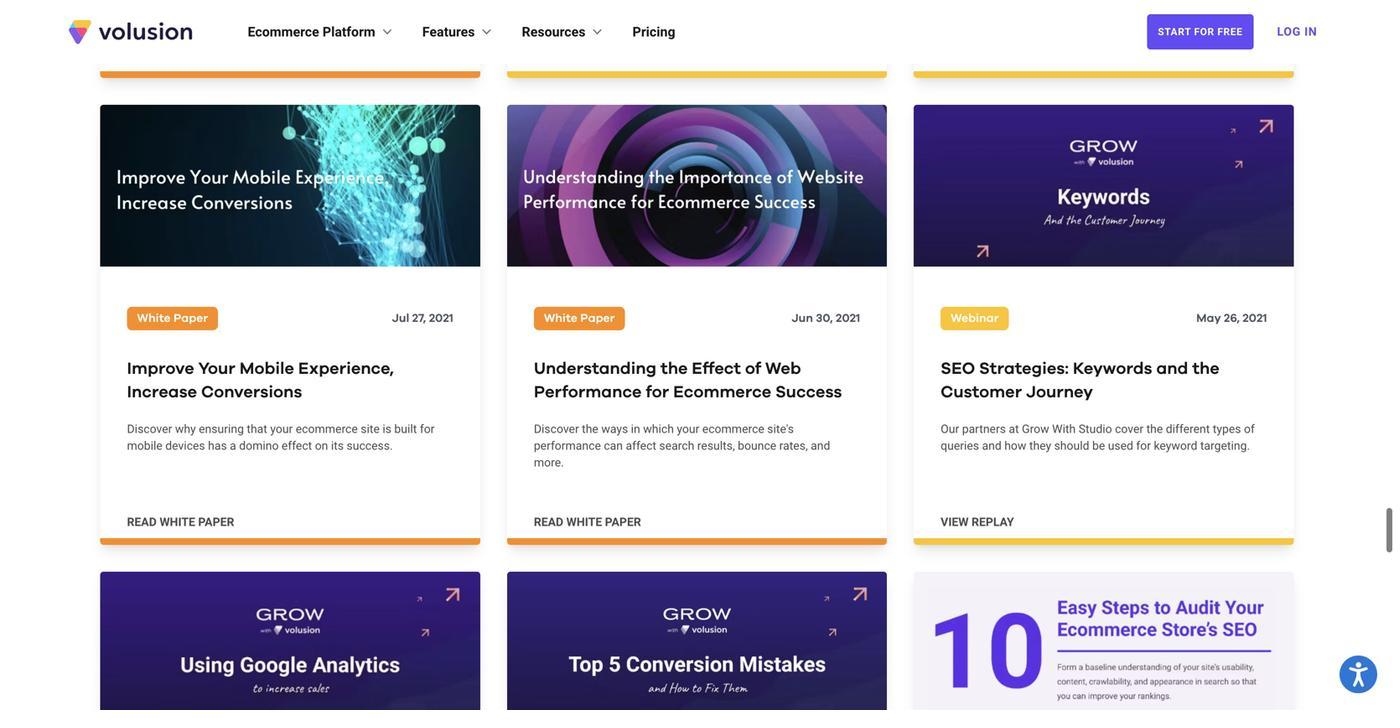 Task type: vqa. For each thing, say whether or not it's contained in the screenshot.
START FOR FREE on the right of the page
yes



Task type: describe. For each thing, give the bounding box(es) containing it.
log in
[[1278, 25, 1318, 39]]

mobile
[[240, 360, 294, 376]]

pricing
[[633, 24, 676, 40]]

jul
[[392, 312, 409, 324]]

white for improve your mobile experience, increase conversions
[[137, 312, 171, 324]]

that
[[247, 421, 267, 435]]

27,
[[412, 312, 426, 324]]

ecommerce inside discover why ensuring that your ecommerce site is built for mobile devices has a domino effect on its success.
[[296, 421, 358, 435]]

different
[[1166, 421, 1210, 435]]

read white paper for conversions
[[127, 514, 234, 528]]

increase
[[127, 383, 197, 400]]

rates,
[[780, 438, 808, 452]]

has
[[208, 438, 227, 452]]

read white paper button for performance
[[534, 513, 641, 530]]

pricing link
[[633, 22, 676, 42]]

discover for understanding the effect of web performance for ecommerce success
[[534, 421, 579, 435]]

top 5 conversion mistakes and how to fix them image
[[507, 571, 887, 710]]

your
[[198, 360, 236, 376]]

domino
[[239, 438, 279, 452]]

at
[[1009, 421, 1019, 435]]

effect
[[282, 438, 312, 452]]

replay
[[972, 514, 1014, 528]]

our partners at grow with studio cover the different types of queries and how they should be used for keyword targeting.
[[941, 421, 1255, 452]]

white paper for understanding
[[544, 312, 615, 324]]

performance
[[534, 438, 601, 452]]

read white paper button for conversions
[[127, 513, 234, 530]]

bounce
[[738, 438, 777, 452]]

read for understanding the effect of web performance for ecommerce success
[[534, 514, 564, 528]]

30,
[[816, 312, 833, 324]]

white paper for improve
[[137, 312, 208, 324]]

paper for conversions
[[198, 514, 234, 528]]

improve your mobile experience, increase conversions
[[127, 360, 394, 400]]

the inside seo strategies: keywords and the customer journey
[[1193, 360, 1220, 376]]

types
[[1213, 421, 1242, 435]]

open accessibe: accessibility options, statement and help image
[[1350, 662, 1368, 687]]

paper for performance
[[605, 514, 641, 528]]

resources button
[[522, 22, 606, 42]]

start for free
[[1158, 26, 1243, 38]]

success
[[776, 383, 842, 400]]

2021 for improve your mobile experience, increase conversions
[[429, 312, 454, 324]]

jun
[[792, 312, 813, 324]]

cover
[[1115, 421, 1144, 435]]

read for improve your mobile experience, increase conversions
[[127, 514, 157, 528]]

site
[[361, 421, 380, 435]]

log in link
[[1268, 13, 1328, 50]]

view
[[941, 514, 969, 528]]

webinar
[[951, 312, 999, 324]]

your inside discover why ensuring that your ecommerce site is built for mobile devices has a domino effect on its success.
[[270, 421, 293, 435]]

white for understanding the effect of web performance for ecommerce success
[[544, 312, 578, 324]]

white for performance
[[567, 514, 602, 528]]

discover why ensuring that your ecommerce site is built for mobile devices has a domino effect on its success.
[[127, 421, 435, 452]]

features
[[422, 24, 475, 40]]

features button
[[422, 22, 495, 42]]

keyword
[[1154, 438, 1198, 452]]

used
[[1108, 438, 1134, 452]]

of inside understanding the effect of web performance for ecommerce success
[[745, 360, 762, 376]]

in
[[1305, 25, 1318, 39]]

grow
[[1022, 421, 1050, 435]]

for inside discover why ensuring that your ecommerce site is built for mobile devices has a domino effect on its success.
[[420, 421, 435, 435]]

be
[[1093, 438, 1106, 452]]

the inside understanding the effect of web performance for ecommerce success
[[661, 360, 688, 376]]

ecommerce inside understanding the effect of web performance for ecommerce success
[[674, 383, 772, 400]]

may
[[1197, 312, 1222, 324]]

understanding
[[534, 360, 657, 376]]

more.
[[534, 455, 564, 469]]

conversions
[[201, 383, 302, 400]]

seo strategies: keywords and the customer journey
[[941, 360, 1220, 400]]

ensuring
[[199, 421, 244, 435]]

affect
[[626, 438, 657, 452]]

discover for improve your mobile experience, increase conversions
[[127, 421, 172, 435]]

keywords
[[1073, 360, 1153, 376]]

read white paper for performance
[[534, 514, 641, 528]]

effect
[[692, 360, 741, 376]]

experience,
[[298, 360, 394, 376]]

jul 27, 2021
[[392, 312, 454, 324]]

using google analytics to increase sales image
[[100, 571, 480, 710]]

and inside our partners at grow with studio cover the different types of queries and how they should be used for keyword targeting.
[[982, 438, 1002, 452]]

which
[[643, 421, 674, 435]]



Task type: locate. For each thing, give the bounding box(es) containing it.
discover inside discover why ensuring that your ecommerce site is built for mobile devices has a domino effect on its success.
[[127, 421, 172, 435]]

platform
[[323, 24, 376, 40]]

with
[[1053, 421, 1076, 435]]

0 horizontal spatial for
[[420, 421, 435, 435]]

read white paper
[[127, 514, 234, 528], [534, 514, 641, 528]]

for inside understanding the effect of web performance for ecommerce success
[[646, 383, 669, 400]]

ecommerce left platform
[[248, 24, 319, 40]]

the inside discover the ways in which your ecommerce site's performance can affect search results, bounce rates, and more.
[[582, 421, 599, 435]]

26,
[[1224, 312, 1240, 324]]

1 ecommerce from the left
[[296, 421, 358, 435]]

2021 right 30,
[[836, 312, 861, 324]]

strategies:
[[980, 360, 1069, 376]]

1 paper from the left
[[174, 312, 208, 324]]

understanding the effect of web performance for ecommerce success image
[[507, 104, 887, 266]]

0 horizontal spatial your
[[270, 421, 293, 435]]

1 your from the left
[[270, 421, 293, 435]]

1 horizontal spatial for
[[646, 383, 669, 400]]

2 paper from the left
[[581, 312, 615, 324]]

and right rates,
[[811, 438, 831, 452]]

ecommerce up 'results,'
[[703, 421, 765, 435]]

2 ecommerce from the left
[[703, 421, 765, 435]]

1 horizontal spatial ecommerce
[[703, 421, 765, 435]]

results,
[[698, 438, 735, 452]]

1 read white paper button from the left
[[127, 513, 234, 530]]

read white paper down devices
[[127, 514, 234, 528]]

your
[[270, 421, 293, 435], [677, 421, 700, 435]]

0 vertical spatial of
[[745, 360, 762, 376]]

1 horizontal spatial read
[[534, 514, 564, 528]]

success.
[[347, 438, 393, 452]]

may 26, 2021
[[1197, 312, 1268, 324]]

of
[[745, 360, 762, 376], [1244, 421, 1255, 435]]

2 white from the left
[[567, 514, 602, 528]]

white
[[137, 312, 171, 324], [544, 312, 578, 324]]

white down performance
[[567, 514, 602, 528]]

1 horizontal spatial white paper
[[544, 312, 615, 324]]

improve your mobile experience, increase conversions image
[[100, 104, 480, 266]]

your up search
[[677, 421, 700, 435]]

queries
[[941, 438, 980, 452]]

2 discover from the left
[[534, 421, 579, 435]]

view replay button
[[941, 513, 1014, 530]]

0 horizontal spatial 2021
[[429, 312, 454, 324]]

1 white from the left
[[137, 312, 171, 324]]

read white paper down more.
[[534, 514, 641, 528]]

1 discover from the left
[[127, 421, 172, 435]]

for up "which" at left
[[646, 383, 669, 400]]

2021 for seo strategies: keywords and the customer journey
[[1243, 312, 1268, 324]]

1 vertical spatial of
[[1244, 421, 1255, 435]]

white paper up the improve
[[137, 312, 208, 324]]

and
[[1157, 360, 1189, 376], [811, 438, 831, 452], [982, 438, 1002, 452]]

read white paper button down more.
[[534, 513, 641, 530]]

ecommerce inside dropdown button
[[248, 24, 319, 40]]

1 horizontal spatial paper
[[581, 312, 615, 324]]

studio
[[1079, 421, 1113, 435]]

1 horizontal spatial discover
[[534, 421, 579, 435]]

the left the effect
[[661, 360, 688, 376]]

improve
[[127, 360, 194, 376]]

partners
[[962, 421, 1006, 435]]

customer
[[941, 383, 1022, 400]]

1 read from the left
[[127, 514, 157, 528]]

2 horizontal spatial and
[[1157, 360, 1189, 376]]

1 horizontal spatial of
[[1244, 421, 1255, 435]]

1 horizontal spatial your
[[677, 421, 700, 435]]

0 horizontal spatial read
[[127, 514, 157, 528]]

0 vertical spatial for
[[646, 383, 669, 400]]

read
[[127, 514, 157, 528], [534, 514, 564, 528]]

0 horizontal spatial ecommerce
[[296, 421, 358, 435]]

can
[[604, 438, 623, 452]]

white up the improve
[[137, 312, 171, 324]]

0 horizontal spatial white
[[137, 312, 171, 324]]

1 horizontal spatial white
[[567, 514, 602, 528]]

the
[[661, 360, 688, 376], [1193, 360, 1220, 376], [582, 421, 599, 435], [1147, 421, 1163, 435]]

2021 right 27, at the top left of page
[[429, 312, 454, 324]]

0 horizontal spatial white
[[160, 514, 195, 528]]

and down partners at right
[[982, 438, 1002, 452]]

1 vertical spatial for
[[420, 421, 435, 435]]

read down more.
[[534, 514, 564, 528]]

resources
[[522, 24, 586, 40]]

2 horizontal spatial 2021
[[1243, 312, 1268, 324]]

journey
[[1027, 383, 1094, 400]]

2021 for understanding the effect of web performance for ecommerce success
[[836, 312, 861, 324]]

for right built
[[420, 421, 435, 435]]

on
[[315, 438, 328, 452]]

the inside our partners at grow with studio cover the different types of queries and how they should be used for keyword targeting.
[[1147, 421, 1163, 435]]

view replay
[[941, 514, 1014, 528]]

ecommerce down the effect
[[674, 383, 772, 400]]

ecommerce inside discover the ways in which your ecommerce site's performance can affect search results, bounce rates, and more.
[[703, 421, 765, 435]]

for down cover
[[1137, 438, 1151, 452]]

our
[[941, 421, 960, 435]]

how
[[1005, 438, 1027, 452]]

discover inside discover the ways in which your ecommerce site's performance can affect search results, bounce rates, and more.
[[534, 421, 579, 435]]

2 horizontal spatial for
[[1137, 438, 1151, 452]]

its
[[331, 438, 344, 452]]

devices
[[165, 438, 205, 452]]

ecommerce platform button
[[248, 22, 396, 42]]

ecommerce platform
[[248, 24, 376, 40]]

1 horizontal spatial read white paper button
[[534, 513, 641, 530]]

1 horizontal spatial paper
[[605, 514, 641, 528]]

a
[[230, 438, 236, 452]]

is
[[383, 421, 392, 435]]

of inside our partners at grow with studio cover the different types of queries and how they should be used for keyword targeting.
[[1244, 421, 1255, 435]]

the down may
[[1193, 360, 1220, 376]]

read down mobile
[[127, 514, 157, 528]]

white for conversions
[[160, 514, 195, 528]]

they
[[1030, 438, 1052, 452]]

2 read white paper button from the left
[[534, 513, 641, 530]]

paper
[[174, 312, 208, 324], [581, 312, 615, 324]]

start
[[1158, 26, 1192, 38]]

search
[[660, 438, 695, 452]]

white up "understanding"
[[544, 312, 578, 324]]

1 2021 from the left
[[429, 312, 454, 324]]

seo
[[941, 360, 975, 376]]

ecommerce
[[248, 24, 319, 40], [674, 383, 772, 400]]

1 horizontal spatial 2021
[[836, 312, 861, 324]]

and inside discover the ways in which your ecommerce site's performance can affect search results, bounce rates, and more.
[[811, 438, 831, 452]]

1 read white paper from the left
[[127, 514, 234, 528]]

log
[[1278, 25, 1302, 39]]

2 paper from the left
[[605, 514, 641, 528]]

seo strategies: keywords and the customer journey image
[[914, 104, 1294, 266]]

2 read white paper from the left
[[534, 514, 641, 528]]

0 horizontal spatial white paper
[[137, 312, 208, 324]]

the left 'ways'
[[582, 421, 599, 435]]

0 horizontal spatial discover
[[127, 421, 172, 435]]

your inside discover the ways in which your ecommerce site's performance can affect search results, bounce rates, and more.
[[677, 421, 700, 435]]

discover up mobile
[[127, 421, 172, 435]]

your up effect
[[270, 421, 293, 435]]

understanding the effect of web performance for ecommerce success
[[534, 360, 842, 400]]

2021 right 26,
[[1243, 312, 1268, 324]]

white paper
[[137, 312, 208, 324], [544, 312, 615, 324]]

ecommerce up on
[[296, 421, 358, 435]]

white down devices
[[160, 514, 195, 528]]

3 2021 from the left
[[1243, 312, 1268, 324]]

the right cover
[[1147, 421, 1163, 435]]

should
[[1055, 438, 1090, 452]]

discover up performance
[[534, 421, 579, 435]]

discover
[[127, 421, 172, 435], [534, 421, 579, 435]]

2 read from the left
[[534, 514, 564, 528]]

and right keywords
[[1157, 360, 1189, 376]]

10 easy steps to audit your ecommerce store's seo image
[[914, 571, 1294, 710]]

white paper up "understanding"
[[544, 312, 615, 324]]

site's
[[768, 421, 794, 435]]

built
[[395, 421, 417, 435]]

0 horizontal spatial paper
[[198, 514, 234, 528]]

and inside seo strategies: keywords and the customer journey
[[1157, 360, 1189, 376]]

1 white paper from the left
[[137, 312, 208, 324]]

ways
[[602, 421, 628, 435]]

0 horizontal spatial paper
[[174, 312, 208, 324]]

white
[[160, 514, 195, 528], [567, 514, 602, 528]]

1 vertical spatial ecommerce
[[674, 383, 772, 400]]

discover the ways in which your ecommerce site's performance can affect search results, bounce rates, and more.
[[534, 421, 831, 469]]

0 horizontal spatial of
[[745, 360, 762, 376]]

2 white paper from the left
[[544, 312, 615, 324]]

performance
[[534, 383, 642, 400]]

2 2021 from the left
[[836, 312, 861, 324]]

paper down can
[[605, 514, 641, 528]]

ecommerce
[[296, 421, 358, 435], [703, 421, 765, 435]]

2 white from the left
[[544, 312, 578, 324]]

paper down has in the bottom left of the page
[[198, 514, 234, 528]]

of left the web
[[745, 360, 762, 376]]

mobile
[[127, 438, 163, 452]]

1 horizontal spatial and
[[982, 438, 1002, 452]]

for
[[1195, 26, 1215, 38]]

1 horizontal spatial ecommerce
[[674, 383, 772, 400]]

why
[[175, 421, 196, 435]]

0 horizontal spatial read white paper
[[127, 514, 234, 528]]

jun 30, 2021
[[792, 312, 861, 324]]

0 horizontal spatial and
[[811, 438, 831, 452]]

0 vertical spatial ecommerce
[[248, 24, 319, 40]]

for inside our partners at grow with studio cover the different types of queries and how they should be used for keyword targeting.
[[1137, 438, 1151, 452]]

1 horizontal spatial read white paper
[[534, 514, 641, 528]]

start for free link
[[1147, 14, 1254, 49]]

paper up your
[[174, 312, 208, 324]]

paper up "understanding"
[[581, 312, 615, 324]]

1 paper from the left
[[198, 514, 234, 528]]

0 horizontal spatial ecommerce
[[248, 24, 319, 40]]

of right types
[[1244, 421, 1255, 435]]

in
[[631, 421, 641, 435]]

1 white from the left
[[160, 514, 195, 528]]

0 horizontal spatial read white paper button
[[127, 513, 234, 530]]

read white paper button down devices
[[127, 513, 234, 530]]

paper for understanding
[[581, 312, 615, 324]]

1 horizontal spatial white
[[544, 312, 578, 324]]

paper
[[198, 514, 234, 528], [605, 514, 641, 528]]

free
[[1218, 26, 1243, 38]]

2 your from the left
[[677, 421, 700, 435]]

2 vertical spatial for
[[1137, 438, 1151, 452]]

targeting.
[[1201, 438, 1251, 452]]

for
[[646, 383, 669, 400], [420, 421, 435, 435], [1137, 438, 1151, 452]]

paper for improve
[[174, 312, 208, 324]]

web
[[766, 360, 801, 376]]



